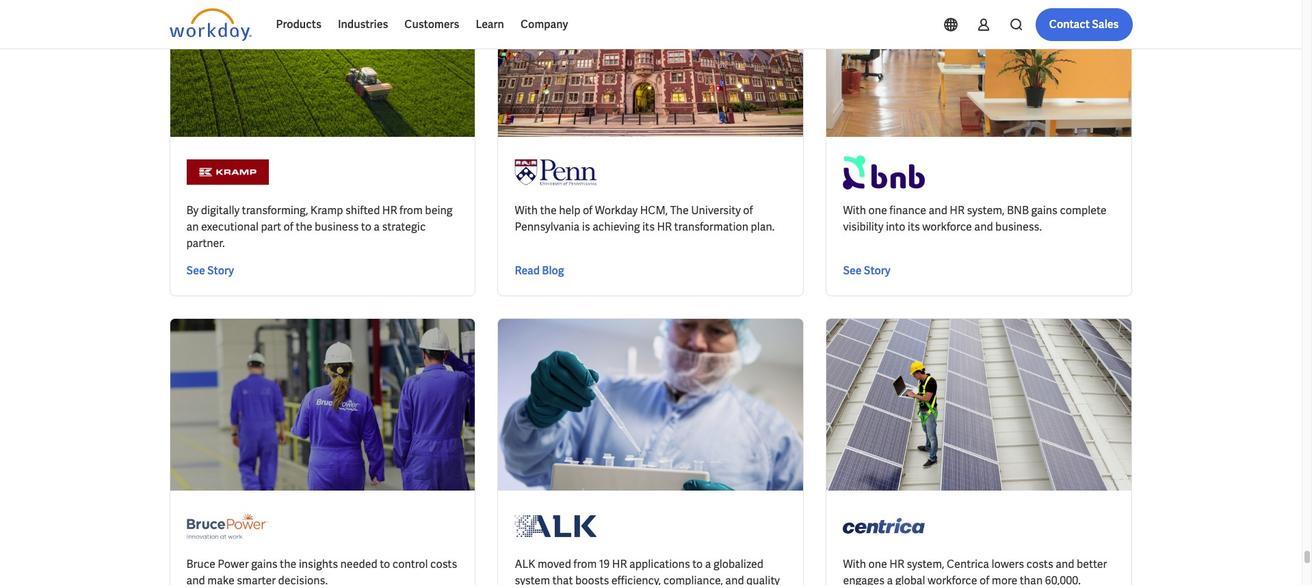 Task type: vqa. For each thing, say whether or not it's contained in the screenshot.
the Workday in the the Why Workday 'link'
no



Task type: locate. For each thing, give the bounding box(es) containing it.
lowers
[[992, 557, 1025, 571]]

topic
[[180, 15, 204, 27]]

the up pennsylvania
[[540, 203, 557, 217]]

of
[[583, 203, 593, 217], [743, 203, 753, 217], [284, 219, 294, 234], [980, 573, 990, 585]]

2 its from the left
[[908, 219, 920, 234]]

0 vertical spatial one
[[869, 203, 887, 217]]

workday
[[595, 203, 638, 217]]

its inside with one finance and hr system, bnb gains complete visibility into its workforce and business.
[[908, 219, 920, 234]]

0 horizontal spatial from
[[400, 203, 423, 217]]

company
[[521, 17, 568, 31]]

system, inside with one finance and hr system, bnb gains complete visibility into its workforce and business.
[[967, 203, 1005, 217]]

0 horizontal spatial its
[[643, 219, 655, 234]]

2 see story from the left
[[843, 263, 891, 278]]

19
[[599, 557, 610, 571]]

the
[[540, 203, 557, 217], [296, 219, 312, 234], [280, 557, 297, 571]]

0 horizontal spatial gains
[[251, 557, 278, 571]]

0 vertical spatial a
[[374, 219, 380, 234]]

1 horizontal spatial see story
[[843, 263, 891, 278]]

0 vertical spatial workforce
[[923, 219, 972, 234]]

compliance,
[[664, 573, 723, 585]]

1 horizontal spatial gains
[[1032, 203, 1058, 217]]

more button
[[459, 8, 520, 35]]

products button
[[268, 8, 330, 41]]

learn
[[476, 17, 504, 31]]

a down 'shifted' at the left
[[374, 219, 380, 234]]

read blog
[[515, 263, 564, 278]]

with inside 'with the help of workday hcm, the university of pennsylvania is achieving its hr transformation plan.'
[[515, 203, 538, 217]]

to up 'compliance,'
[[693, 557, 703, 571]]

with inside with one hr system, centrica lowers costs and better engages a global workforce of more than 60,000.
[[843, 557, 866, 571]]

boosts
[[575, 573, 609, 585]]

workforce down centrica
[[928, 573, 978, 585]]

1 see from the left
[[186, 263, 205, 278]]

workforce inside with one hr system, centrica lowers costs and better engages a global workforce of more than 60,000.
[[928, 573, 978, 585]]

control
[[393, 557, 428, 571]]

the down kramp
[[296, 219, 312, 234]]

story
[[207, 263, 234, 278], [864, 263, 891, 278]]

from up 'boosts'
[[574, 557, 597, 571]]

with inside with one finance and hr system, bnb gains complete visibility into its workforce and business.
[[843, 203, 866, 217]]

1 vertical spatial a
[[705, 557, 711, 571]]

executional
[[201, 219, 259, 234]]

1 see story link from the left
[[186, 263, 234, 279]]

0 vertical spatial system,
[[967, 203, 1005, 217]]

pennsylvania
[[515, 219, 580, 234]]

to for alk moved from 19 hr applications to a globalized system that boosts efficiency, compliance, and qualit
[[693, 557, 703, 571]]

bruce power gains the insights needed to control costs and make smarter decisions.
[[186, 557, 457, 585]]

complete
[[1060, 203, 1107, 217]]

alk
[[515, 557, 536, 571]]

see story for by digitally transforming, kramp shifted hr from being an executional part of the business to a strategic partner.
[[186, 263, 234, 278]]

kramp
[[311, 203, 343, 217]]

system, left the bnb
[[967, 203, 1005, 217]]

to down 'shifted' at the left
[[361, 219, 372, 234]]

and down globalized
[[726, 573, 744, 585]]

business outcome button
[[328, 8, 448, 35]]

the inside by digitally transforming, kramp shifted hr from being an executional part of the business to a strategic partner.
[[296, 219, 312, 234]]

topic button
[[169, 8, 231, 35]]

2 vertical spatial the
[[280, 557, 297, 571]]

1 horizontal spatial a
[[705, 557, 711, 571]]

1 horizontal spatial its
[[908, 219, 920, 234]]

with up pennsylvania
[[515, 203, 538, 217]]

0 horizontal spatial costs
[[430, 557, 457, 571]]

1 horizontal spatial system,
[[967, 203, 1005, 217]]

2 see from the left
[[843, 263, 862, 278]]

finance
[[890, 203, 927, 217]]

and
[[929, 203, 948, 217], [975, 219, 993, 234], [1056, 557, 1075, 571], [186, 573, 205, 585], [726, 573, 744, 585]]

0 horizontal spatial see
[[186, 263, 205, 278]]

shifted
[[346, 203, 380, 217]]

1 vertical spatial the
[[296, 219, 312, 234]]

and down bruce
[[186, 573, 205, 585]]

see story for with one finance and hr system, bnb gains complete visibility into its workforce and business.
[[843, 263, 891, 278]]

see down visibility
[[843, 263, 862, 278]]

see story link for with one finance and hr system, bnb gains complete visibility into its workforce and business.
[[843, 263, 891, 279]]

costs up than
[[1027, 557, 1054, 571]]

make
[[208, 573, 235, 585]]

hr right 19
[[612, 557, 627, 571]]

one
[[869, 203, 887, 217], [869, 557, 887, 571]]

transformation
[[674, 219, 749, 234]]

hr up global
[[890, 557, 905, 571]]

gains inside with one finance and hr system, bnb gains complete visibility into its workforce and business.
[[1032, 203, 1058, 217]]

one for visibility
[[869, 203, 887, 217]]

a inside by digitally transforming, kramp shifted hr from being an executional part of the business to a strategic partner.
[[374, 219, 380, 234]]

by digitally transforming, kramp shifted hr from being an executional part of the business to a strategic partner.
[[186, 203, 453, 250]]

to inside alk moved from 19 hr applications to a globalized system that boosts efficiency, compliance, and qualit
[[693, 557, 703, 571]]

with up visibility
[[843, 203, 866, 217]]

hr inside by digitally transforming, kramp shifted hr from being an executional part of the business to a strategic partner.
[[382, 203, 397, 217]]

costs right control
[[430, 557, 457, 571]]

one up visibility
[[869, 203, 887, 217]]

its
[[643, 219, 655, 234], [908, 219, 920, 234]]

hr
[[382, 203, 397, 217], [950, 203, 965, 217], [657, 219, 672, 234], [612, 557, 627, 571], [890, 557, 905, 571]]

1 vertical spatial system,
[[907, 557, 945, 571]]

1 vertical spatial gains
[[251, 557, 278, 571]]

gains up smarter
[[251, 557, 278, 571]]

the up decisions.
[[280, 557, 297, 571]]

1 horizontal spatial story
[[864, 263, 891, 278]]

insights
[[299, 557, 338, 571]]

of left more on the bottom right
[[980, 573, 990, 585]]

0 horizontal spatial to
[[361, 219, 372, 234]]

customers
[[405, 17, 459, 31]]

with up engages
[[843, 557, 866, 571]]

alk-abello as image
[[515, 507, 597, 545]]

1 one from the top
[[869, 203, 887, 217]]

of inside with one hr system, centrica lowers costs and better engages a global workforce of more than 60,000.
[[980, 573, 990, 585]]

1 horizontal spatial see
[[843, 263, 862, 278]]

and inside with one hr system, centrica lowers costs and better engages a global workforce of more than 60,000.
[[1056, 557, 1075, 571]]

gains right the bnb
[[1032, 203, 1058, 217]]

of up is
[[583, 203, 593, 217]]

0 vertical spatial from
[[400, 203, 423, 217]]

2 see story link from the left
[[843, 263, 891, 279]]

2 vertical spatial a
[[887, 573, 893, 585]]

see story link for by digitally transforming, kramp shifted hr from being an executional part of the business to a strategic partner.
[[186, 263, 234, 279]]

1 costs from the left
[[430, 557, 457, 571]]

2 horizontal spatial to
[[693, 557, 703, 571]]

1 horizontal spatial costs
[[1027, 557, 1054, 571]]

see story link down "partner."
[[186, 263, 234, 279]]

2 story from the left
[[864, 263, 891, 278]]

is
[[582, 219, 590, 234]]

see for with one finance and hr system, bnb gains complete visibility into its workforce and business.
[[843, 263, 862, 278]]

story down "partner."
[[207, 263, 234, 278]]

1 horizontal spatial from
[[574, 557, 597, 571]]

a inside alk moved from 19 hr applications to a globalized system that boosts efficiency, compliance, and qualit
[[705, 557, 711, 571]]

1 horizontal spatial to
[[380, 557, 390, 571]]

from up the strategic at left
[[400, 203, 423, 217]]

its down the finance
[[908, 219, 920, 234]]

a inside with one hr system, centrica lowers costs and better engages a global workforce of more than 60,000.
[[887, 573, 893, 585]]

1 vertical spatial one
[[869, 557, 887, 571]]

customers button
[[396, 8, 468, 41]]

2 costs from the left
[[1027, 557, 1054, 571]]

gains
[[1032, 203, 1058, 217], [251, 557, 278, 571]]

to
[[361, 219, 372, 234], [380, 557, 390, 571], [693, 557, 703, 571]]

see story down "partner."
[[186, 263, 234, 278]]

2 horizontal spatial a
[[887, 573, 893, 585]]

see story link down visibility
[[843, 263, 891, 279]]

60,000.
[[1045, 573, 1081, 585]]

with
[[515, 203, 538, 217], [843, 203, 866, 217], [843, 557, 866, 571]]

hr inside with one finance and hr system, bnb gains complete visibility into its workforce and business.
[[950, 203, 965, 217]]

workforce
[[923, 219, 972, 234], [928, 573, 978, 585]]

clear
[[535, 15, 558, 27]]

1 vertical spatial from
[[574, 557, 597, 571]]

digitally
[[201, 203, 240, 217]]

workforce inside with one finance and hr system, bnb gains complete visibility into its workforce and business.
[[923, 219, 972, 234]]

see story link
[[186, 263, 234, 279], [843, 263, 891, 279]]

with one finance and hr system, bnb gains complete visibility into its workforce and business.
[[843, 203, 1107, 234]]

Search Customer Stories text field
[[938, 9, 1106, 33]]

workforce for centrica
[[928, 573, 978, 585]]

outcome
[[380, 15, 420, 27]]

hcm,
[[640, 203, 668, 217]]

0 horizontal spatial see story link
[[186, 263, 234, 279]]

and up 60,000.
[[1056, 557, 1075, 571]]

1 horizontal spatial see story link
[[843, 263, 891, 279]]

0 vertical spatial the
[[540, 203, 557, 217]]

see
[[186, 263, 205, 278], [843, 263, 862, 278]]

1 vertical spatial workforce
[[928, 573, 978, 585]]

one inside with one finance and hr system, bnb gains complete visibility into its workforce and business.
[[869, 203, 887, 217]]

by
[[186, 203, 199, 217]]

0 horizontal spatial story
[[207, 263, 234, 278]]

a up 'compliance,'
[[705, 557, 711, 571]]

power
[[218, 557, 249, 571]]

one up engages
[[869, 557, 887, 571]]

and inside alk moved from 19 hr applications to a globalized system that boosts efficiency, compliance, and qualit
[[726, 573, 744, 585]]

see down "partner."
[[186, 263, 205, 278]]

system,
[[967, 203, 1005, 217], [907, 557, 945, 571]]

2 one from the top
[[869, 557, 887, 571]]

0 horizontal spatial system,
[[907, 557, 945, 571]]

read blog link
[[515, 263, 564, 279]]

1 see story from the left
[[186, 263, 234, 278]]

story down visibility
[[864, 263, 891, 278]]

0 vertical spatial gains
[[1032, 203, 1058, 217]]

to inside bruce power gains the insights needed to control costs and make smarter decisions.
[[380, 557, 390, 571]]

hr down hcm,
[[657, 219, 672, 234]]

costs inside with one hr system, centrica lowers costs and better engages a global workforce of more than 60,000.
[[1027, 557, 1054, 571]]

a
[[374, 219, 380, 234], [705, 557, 711, 571], [887, 573, 893, 585]]

hr inside 'with the help of workday hcm, the university of pennsylvania is achieving its hr transformation plan.'
[[657, 219, 672, 234]]

one inside with one hr system, centrica lowers costs and better engages a global workforce of more than 60,000.
[[869, 557, 887, 571]]

system, up global
[[907, 557, 945, 571]]

contact sales
[[1050, 17, 1119, 31]]

hr up the strategic at left
[[382, 203, 397, 217]]

achieving
[[593, 219, 640, 234]]

of right part at left top
[[284, 219, 294, 234]]

costs
[[430, 557, 457, 571], [1027, 557, 1054, 571]]

contact sales link
[[1036, 8, 1133, 41]]

its down hcm,
[[643, 219, 655, 234]]

needed
[[340, 557, 378, 571]]

1 its from the left
[[643, 219, 655, 234]]

see story
[[186, 263, 234, 278], [843, 263, 891, 278]]

hr right the finance
[[950, 203, 965, 217]]

to left control
[[380, 557, 390, 571]]

from
[[400, 203, 423, 217], [574, 557, 597, 571]]

being
[[425, 203, 453, 217]]

0 horizontal spatial see story
[[186, 263, 234, 278]]

system
[[515, 573, 550, 585]]

help
[[559, 203, 581, 217]]

centrica plc image
[[843, 507, 926, 545]]

transforming,
[[242, 203, 308, 217]]

0 horizontal spatial a
[[374, 219, 380, 234]]

see story down visibility
[[843, 263, 891, 278]]

workforce down the finance
[[923, 219, 972, 234]]

part
[[261, 219, 281, 234]]

1 story from the left
[[207, 263, 234, 278]]

a left global
[[887, 573, 893, 585]]



Task type: describe. For each thing, give the bounding box(es) containing it.
to inside by digitally transforming, kramp shifted hr from being an executional part of the business to a strategic partner.
[[361, 219, 372, 234]]

centrica
[[947, 557, 990, 571]]

visibility
[[843, 219, 884, 234]]

all
[[560, 15, 571, 27]]

and inside bruce power gains the insights needed to control costs and make smarter decisions.
[[186, 573, 205, 585]]

its inside 'with the help of workday hcm, the university of pennsylvania is achieving its hr transformation plan.'
[[643, 219, 655, 234]]

partner.
[[186, 236, 225, 250]]

decisions.
[[278, 573, 328, 585]]

industries button
[[330, 8, 396, 41]]

business.
[[996, 219, 1042, 234]]

the
[[670, 203, 689, 217]]

more
[[992, 573, 1018, 585]]

alk moved from 19 hr applications to a globalized system that boosts efficiency, compliance, and qualit
[[515, 557, 780, 585]]

better
[[1077, 557, 1108, 571]]

industry
[[253, 15, 289, 27]]

learn button
[[468, 8, 513, 41]]

applications
[[630, 557, 690, 571]]

clear all button
[[531, 8, 575, 35]]

company button
[[513, 8, 577, 41]]

and right the finance
[[929, 203, 948, 217]]

business
[[339, 15, 378, 27]]

university of pennsylvania image
[[515, 153, 597, 191]]

global
[[896, 573, 926, 585]]

story for visibility
[[864, 263, 891, 278]]

with for with one hr system, centrica lowers costs and better engages a global workforce of more than 60,000.
[[843, 557, 866, 571]]

that
[[553, 573, 573, 585]]

and left business.
[[975, 219, 993, 234]]

strategic
[[382, 219, 426, 234]]

of up plan. on the right top of the page
[[743, 203, 753, 217]]

with for with the help of workday hcm, the university of pennsylvania is achieving its hr transformation plan.
[[515, 203, 538, 217]]

gains inside bruce power gains the insights needed to control costs and make smarter decisions.
[[251, 557, 278, 571]]

see for by digitally transforming, kramp shifted hr from being an executional part of the business to a strategic partner.
[[186, 263, 205, 278]]

clear all
[[535, 15, 571, 27]]

business
[[315, 219, 359, 234]]

industries
[[338, 17, 388, 31]]

bruce
[[186, 557, 216, 571]]

sales
[[1092, 17, 1119, 31]]

moved
[[538, 557, 571, 571]]

products
[[276, 17, 322, 31]]

go to the homepage image
[[169, 8, 252, 41]]

one for engages
[[869, 557, 887, 571]]

the inside 'with the help of workday hcm, the university of pennsylvania is achieving its hr transformation plan.'
[[540, 203, 557, 217]]

to for bruce power gains the insights needed to control costs and make smarter decisions.
[[380, 557, 390, 571]]

with one hr system, centrica lowers costs and better engages a global workforce of more than 60,000.
[[843, 557, 1108, 585]]

workforce for hr
[[923, 219, 972, 234]]

efficiency,
[[612, 573, 661, 585]]

engages
[[843, 573, 885, 585]]

more
[[470, 15, 493, 27]]

hr inside with one hr system, centrica lowers costs and better engages a global workforce of more than 60,000.
[[890, 557, 905, 571]]

costs inside bruce power gains the insights needed to control costs and make smarter decisions.
[[430, 557, 457, 571]]

industry button
[[242, 8, 317, 35]]

smarter
[[237, 573, 276, 585]]

story for executional
[[207, 263, 234, 278]]

kramp groep b.v. image
[[186, 153, 269, 191]]

the inside bruce power gains the insights needed to control costs and make smarter decisions.
[[280, 557, 297, 571]]

globalized
[[714, 557, 764, 571]]

of inside by digitally transforming, kramp shifted hr from being an executional part of the business to a strategic partner.
[[284, 219, 294, 234]]

with for with one finance and hr system, bnb gains complete visibility into its workforce and business.
[[843, 203, 866, 217]]

bnb
[[1007, 203, 1029, 217]]

from inside alk moved from 19 hr applications to a globalized system that boosts efficiency, compliance, and qualit
[[574, 557, 597, 571]]

an
[[186, 219, 199, 234]]

university
[[691, 203, 741, 217]]

contact
[[1050, 17, 1090, 31]]

system, inside with one hr system, centrica lowers costs and better engages a global workforce of more than 60,000.
[[907, 557, 945, 571]]

plan.
[[751, 219, 775, 234]]

blog
[[542, 263, 564, 278]]

bruce power l.p. image
[[186, 507, 269, 545]]

than
[[1020, 573, 1043, 585]]

bnb - business network builders image
[[843, 153, 926, 191]]

read
[[515, 263, 540, 278]]

from inside by digitally transforming, kramp shifted hr from being an executional part of the business to a strategic partner.
[[400, 203, 423, 217]]

into
[[886, 219, 906, 234]]

with the help of workday hcm, the university of pennsylvania is achieving its hr transformation plan.
[[515, 203, 775, 234]]

hr inside alk moved from 19 hr applications to a globalized system that boosts efficiency, compliance, and qualit
[[612, 557, 627, 571]]

business outcome
[[339, 15, 420, 27]]



